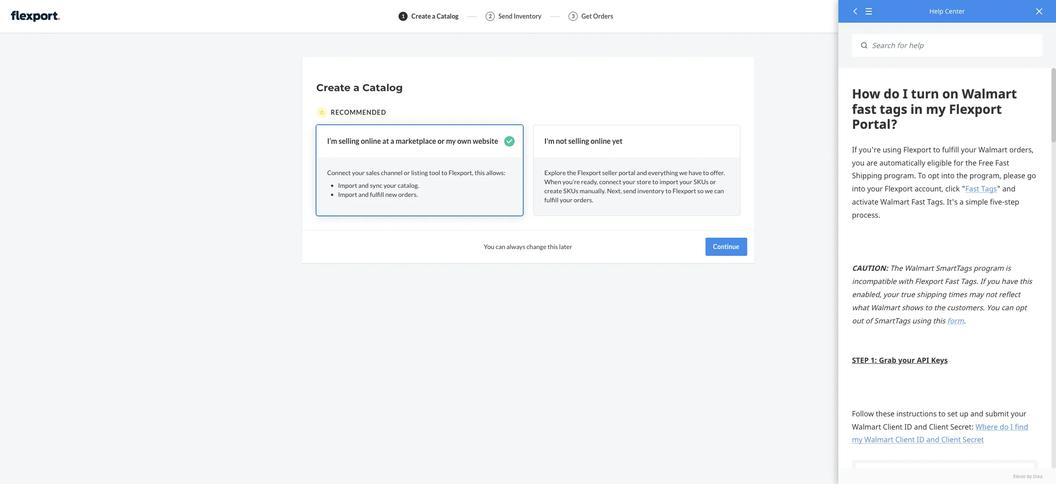 Task type: locate. For each thing, give the bounding box(es) containing it.
send
[[499, 12, 513, 20]]

channel
[[381, 169, 403, 176]]

online
[[361, 137, 381, 145], [591, 137, 611, 145]]

and up store
[[637, 169, 647, 176]]

2 vertical spatial a
[[391, 137, 394, 145]]

1 horizontal spatial online
[[591, 137, 611, 145]]

0 vertical spatial catalog
[[437, 12, 459, 20]]

sales
[[366, 169, 380, 176]]

or left my on the left top of page
[[438, 137, 445, 145]]

0 horizontal spatial create
[[317, 82, 351, 94]]

catalog left 2
[[437, 12, 459, 20]]

0 horizontal spatial fulfill
[[370, 191, 384, 198]]

1 vertical spatial or
[[404, 169, 410, 176]]

and inside explore the flexport seller portal and everything we have to offer. when you're ready, connect your store to import your skus or create skus manually. next, send inventory to flexport so we can fulfill your orders.
[[637, 169, 647, 176]]

explore the flexport seller portal and everything we have to offer. when you're ready, connect your store to import your skus or create skus manually. next, send inventory to flexport so we can fulfill your orders.
[[545, 169, 725, 204]]

1 horizontal spatial or
[[438, 137, 445, 145]]

0 vertical spatial can
[[715, 187, 725, 195]]

1 horizontal spatial flexport
[[673, 187, 697, 195]]

can down the offer.
[[715, 187, 725, 195]]

catalog.
[[398, 181, 419, 189]]

1 horizontal spatial we
[[705, 187, 714, 195]]

1 vertical spatial and
[[359, 181, 369, 189]]

website
[[473, 137, 499, 145]]

you're
[[563, 178, 580, 186]]

a up "recommended"
[[354, 82, 360, 94]]

to right tool
[[442, 169, 448, 176]]

create right the 1
[[412, 12, 431, 20]]

your up send
[[623, 178, 636, 186]]

log out
[[1020, 11, 1046, 20]]

orders.
[[399, 191, 418, 198], [574, 196, 594, 204]]

1 horizontal spatial a
[[391, 137, 394, 145]]

and
[[637, 169, 647, 176], [359, 181, 369, 189], [359, 191, 369, 198]]

skus
[[694, 178, 709, 186], [564, 187, 579, 195]]

0 vertical spatial create a catalog
[[412, 12, 459, 20]]

this left allows:
[[475, 169, 485, 176]]

continue link
[[706, 238, 748, 256]]

get
[[582, 12, 592, 20]]

a right at
[[391, 137, 394, 145]]

0 horizontal spatial a
[[354, 82, 360, 94]]

and left sync
[[359, 181, 369, 189]]

own
[[458, 137, 472, 145]]

elevio
[[1014, 473, 1026, 480]]

catalog
[[437, 12, 459, 20], [363, 82, 403, 94]]

you
[[484, 243, 495, 250]]

1 horizontal spatial create a catalog
[[412, 12, 459, 20]]

0 horizontal spatial selling
[[339, 137, 360, 145]]

we left have
[[680, 169, 688, 176]]

online left yet
[[591, 137, 611, 145]]

2
[[489, 13, 492, 20]]

2 online from the left
[[591, 137, 611, 145]]

1 horizontal spatial can
[[715, 187, 725, 195]]

orders. down catalog.
[[399, 191, 418, 198]]

0 vertical spatial create
[[412, 12, 431, 20]]

your down create
[[560, 196, 573, 204]]

0 vertical spatial we
[[680, 169, 688, 176]]

0 vertical spatial import
[[338, 181, 357, 189]]

your up new
[[384, 181, 397, 189]]

or down the offer.
[[710, 178, 716, 186]]

0 vertical spatial flexport
[[578, 169, 601, 176]]

flexport logo image
[[11, 11, 60, 22]]

can
[[715, 187, 725, 195], [496, 243, 506, 250]]

2 horizontal spatial or
[[710, 178, 716, 186]]

1 horizontal spatial catalog
[[437, 12, 459, 20]]

2 vertical spatial or
[[710, 178, 716, 186]]

send
[[624, 187, 637, 195]]

flexport up ready,
[[578, 169, 601, 176]]

0 horizontal spatial online
[[361, 137, 381, 145]]

sync
[[370, 181, 383, 189]]

fulfill inside explore the flexport seller portal and everything we have to offer. when you're ready, connect your store to import your skus or create skus manually. next, send inventory to flexport so we can fulfill your orders.
[[545, 196, 559, 204]]

0 horizontal spatial this
[[475, 169, 485, 176]]

1
[[402, 13, 405, 20]]

can right you
[[496, 243, 506, 250]]

1 vertical spatial create a catalog
[[317, 82, 403, 94]]

0 horizontal spatial orders.
[[399, 191, 418, 198]]

we
[[680, 169, 688, 176], [705, 187, 714, 195]]

continue
[[714, 243, 740, 250]]

0 horizontal spatial catalog
[[363, 82, 403, 94]]

or
[[438, 137, 445, 145], [404, 169, 410, 176], [710, 178, 716, 186]]

1 selling from the left
[[339, 137, 360, 145]]

fulfill down create
[[545, 196, 559, 204]]

to
[[442, 169, 448, 176], [704, 169, 709, 176], [653, 178, 659, 186], [666, 187, 672, 195]]

create a catalog right the 1
[[412, 12, 459, 20]]

feedback
[[966, 11, 997, 20]]

skus down you're
[[564, 187, 579, 195]]

1 vertical spatial this
[[548, 243, 558, 250]]

0 vertical spatial skus
[[694, 178, 709, 186]]

check image
[[504, 136, 515, 147]]

skus up the so
[[694, 178, 709, 186]]

0 horizontal spatial can
[[496, 243, 506, 250]]

0 vertical spatial or
[[438, 137, 445, 145]]

1 horizontal spatial fulfill
[[545, 196, 559, 204]]

selling right i'm at top
[[339, 137, 360, 145]]

a right the 1
[[432, 12, 436, 20]]

this
[[475, 169, 485, 176], [548, 243, 558, 250]]

allows:
[[487, 169, 506, 176]]

flexport,
[[449, 169, 474, 176]]

by
[[1028, 473, 1033, 480]]

your
[[352, 169, 365, 176], [623, 178, 636, 186], [680, 178, 693, 186], [384, 181, 397, 189], [560, 196, 573, 204]]

i'm not selling online yet
[[545, 137, 623, 145]]

1 horizontal spatial create
[[412, 12, 431, 20]]

0 horizontal spatial skus
[[564, 187, 579, 195]]

your inside import and sync your catalog. import and fulfill new orders.
[[384, 181, 397, 189]]

at
[[383, 137, 389, 145]]

tool
[[429, 169, 441, 176]]

connect
[[600, 178, 622, 186]]

get orders
[[582, 12, 614, 20]]

fulfill
[[370, 191, 384, 198], [545, 196, 559, 204]]

1 vertical spatial create
[[317, 82, 351, 94]]

we right the so
[[705, 187, 714, 195]]

0 vertical spatial and
[[637, 169, 647, 176]]

orders. down manually.
[[574, 196, 594, 204]]

a
[[432, 12, 436, 20], [354, 82, 360, 94], [391, 137, 394, 145]]

import
[[338, 181, 357, 189], [338, 191, 357, 198]]

selling
[[339, 137, 360, 145], [569, 137, 590, 145]]

or left listing
[[404, 169, 410, 176]]

online left at
[[361, 137, 381, 145]]

flexport
[[578, 169, 601, 176], [673, 187, 697, 195]]

i'm
[[545, 137, 555, 145]]

1 horizontal spatial orders.
[[574, 196, 594, 204]]

help center
[[930, 7, 966, 15]]

1 horizontal spatial selling
[[569, 137, 590, 145]]

1 horizontal spatial skus
[[694, 178, 709, 186]]

create a catalog up "recommended"
[[317, 82, 403, 94]]

2 selling from the left
[[569, 137, 590, 145]]

flexport left the so
[[673, 187, 697, 195]]

1 vertical spatial catalog
[[363, 82, 403, 94]]

create
[[412, 12, 431, 20], [317, 82, 351, 94]]

fulfill inside import and sync your catalog. import and fulfill new orders.
[[370, 191, 384, 198]]

next,
[[607, 187, 622, 195]]

new
[[386, 191, 397, 198]]

1 import from the top
[[338, 181, 357, 189]]

create up "recommended"
[[317, 82, 351, 94]]

1 vertical spatial import
[[338, 191, 357, 198]]

0 vertical spatial a
[[432, 12, 436, 20]]

and down sales
[[359, 191, 369, 198]]

fulfill down sync
[[370, 191, 384, 198]]

ready,
[[582, 178, 598, 186]]

1 vertical spatial skus
[[564, 187, 579, 195]]

this left later on the right bottom of page
[[548, 243, 558, 250]]

yet
[[613, 137, 623, 145]]

1 vertical spatial we
[[705, 187, 714, 195]]

connect your sales channel or listing tool to flexport, this allows:
[[327, 169, 506, 176]]

selling right not
[[569, 137, 590, 145]]

0 horizontal spatial or
[[404, 169, 410, 176]]

create a catalog
[[412, 12, 459, 20], [317, 82, 403, 94]]

your left sales
[[352, 169, 365, 176]]

catalog up "recommended"
[[363, 82, 403, 94]]

center
[[946, 7, 966, 15]]



Task type: describe. For each thing, give the bounding box(es) containing it.
everything
[[649, 169, 679, 176]]

1 vertical spatial can
[[496, 243, 506, 250]]

0 horizontal spatial flexport
[[578, 169, 601, 176]]

or inside explore the flexport seller portal and everything we have to offer. when you're ready, connect your store to import your skus or create skus manually. next, send inventory to flexport so we can fulfill your orders.
[[710, 178, 716, 186]]

have
[[689, 169, 702, 176]]

listing
[[411, 169, 428, 176]]

feedback link
[[953, 11, 997, 21]]

out
[[1033, 11, 1046, 20]]

to right have
[[704, 169, 709, 176]]

when
[[545, 178, 562, 186]]

explore
[[545, 169, 566, 176]]

the
[[567, 169, 577, 176]]

so
[[698, 187, 704, 195]]

2 import from the top
[[338, 191, 357, 198]]

2 horizontal spatial a
[[432, 12, 436, 20]]

1 vertical spatial flexport
[[673, 187, 697, 195]]

continue button
[[706, 238, 748, 256]]

dixa
[[1034, 473, 1043, 480]]

your down have
[[680, 178, 693, 186]]

not
[[556, 137, 567, 145]]

1 vertical spatial a
[[354, 82, 360, 94]]

log out button
[[1008, 11, 1046, 21]]

can inside explore the flexport seller portal and everything we have to offer. when you're ready, connect your store to import your skus or create skus manually. next, send inventory to flexport so we can fulfill your orders.
[[715, 187, 725, 195]]

0 vertical spatial this
[[475, 169, 485, 176]]

later
[[560, 243, 573, 250]]

orders
[[594, 12, 614, 20]]

offer.
[[711, 169, 725, 176]]

3
[[572, 13, 575, 20]]

1 online from the left
[[361, 137, 381, 145]]

always
[[507, 243, 526, 250]]

to down 'import'
[[666, 187, 672, 195]]

store
[[637, 178, 652, 186]]

portal
[[619, 169, 636, 176]]

orders. inside explore the flexport seller portal and everything we have to offer. when you're ready, connect your store to import your skus or create skus manually. next, send inventory to flexport so we can fulfill your orders.
[[574, 196, 594, 204]]

elevio by dixa
[[1014, 473, 1043, 480]]

elevio by dixa link
[[853, 473, 1043, 480]]

log
[[1020, 11, 1032, 20]]

manually.
[[580, 187, 606, 195]]

help
[[930, 7, 944, 15]]

recommended
[[331, 108, 387, 116]]

i'm selling online at a marketplace or my own website
[[327, 137, 499, 145]]

1 horizontal spatial this
[[548, 243, 558, 250]]

0 horizontal spatial we
[[680, 169, 688, 176]]

orders. inside import and sync your catalog. import and fulfill new orders.
[[399, 191, 418, 198]]

connect
[[327, 169, 351, 176]]

my
[[446, 137, 456, 145]]

i'm
[[327, 137, 337, 145]]

inventory
[[638, 187, 665, 195]]

import and sync your catalog. import and fulfill new orders.
[[338, 181, 419, 198]]

marketplace
[[396, 137, 436, 145]]

create
[[545, 187, 563, 195]]

seller
[[603, 169, 618, 176]]

Search search field
[[868, 34, 1043, 57]]

import
[[660, 178, 679, 186]]

you can always change this later
[[484, 243, 573, 250]]

inventory
[[514, 12, 542, 20]]

change
[[527, 243, 547, 250]]

2 vertical spatial and
[[359, 191, 369, 198]]

0 horizontal spatial create a catalog
[[317, 82, 403, 94]]

send inventory
[[499, 12, 542, 20]]

to up inventory
[[653, 178, 659, 186]]



Task type: vqa. For each thing, say whether or not it's contained in the screenshot.
the bottom contain
no



